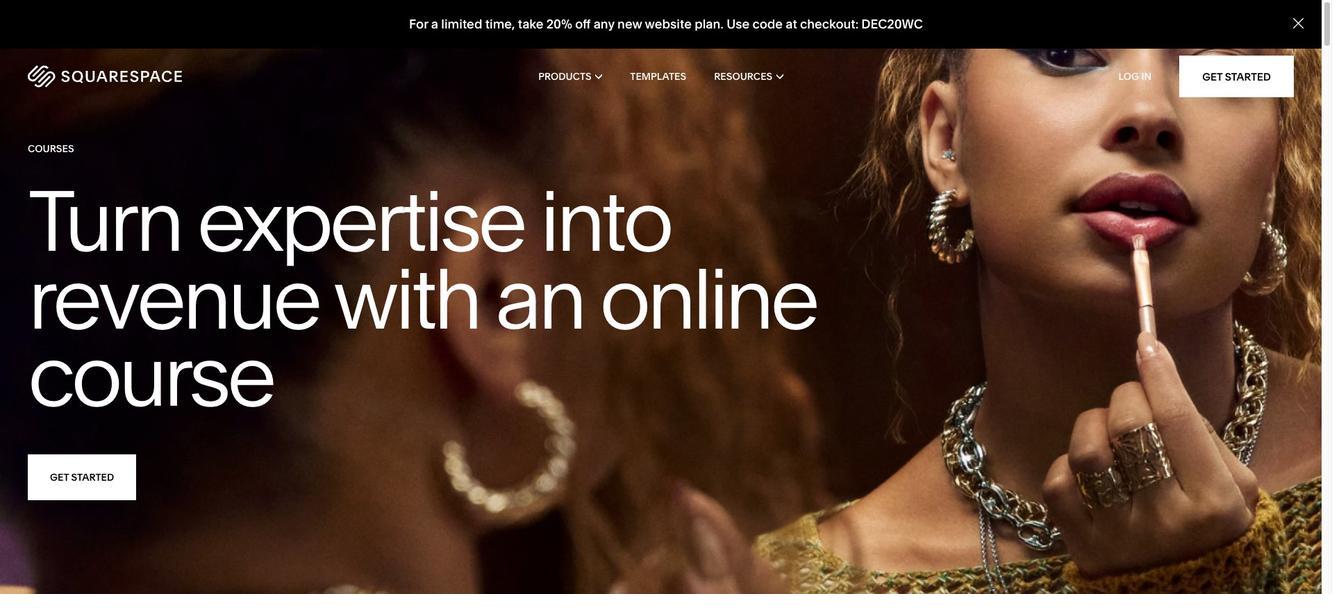 Task type: vqa. For each thing, say whether or not it's contained in the screenshot.
free
no



Task type: locate. For each thing, give the bounding box(es) containing it.
off
[[575, 16, 591, 32]]

log
[[1119, 70, 1140, 83]]

started
[[71, 471, 114, 483]]

0 horizontal spatial get
[[50, 471, 69, 483]]

1 vertical spatial get
[[50, 471, 69, 483]]

0 vertical spatial get
[[1203, 70, 1223, 83]]

log             in link
[[1119, 70, 1152, 83]]

get started
[[1203, 70, 1272, 83]]

squarespace logo link
[[28, 65, 281, 88]]

squarespace logo image
[[28, 65, 182, 88]]

started
[[1226, 70, 1272, 83]]

dec20wc
[[862, 16, 923, 32]]

products button
[[539, 49, 603, 104]]

get
[[1203, 70, 1223, 83], [50, 471, 69, 483]]

get for get started
[[50, 471, 69, 483]]

products
[[539, 70, 592, 83]]

online
[[600, 247, 817, 350]]

any
[[594, 16, 615, 32]]

website
[[645, 16, 692, 32]]

new
[[618, 16, 642, 32]]

1 horizontal spatial get
[[1203, 70, 1223, 83]]

expertise
[[197, 170, 524, 273]]

time,
[[485, 16, 515, 32]]

a wooden bench with fitness props on it, in a room with blue walls. image
[[0, 49, 1322, 594]]

checkout:
[[800, 16, 859, 32]]

templates
[[630, 70, 687, 83]]

get for get started
[[1203, 70, 1223, 83]]



Task type: describe. For each thing, give the bounding box(es) containing it.
for a limited time, take 20% off any new website plan. use code at checkout: dec20wc
[[409, 16, 923, 32]]

in
[[1142, 70, 1152, 83]]

into
[[540, 170, 670, 273]]

get started
[[50, 471, 114, 483]]

at
[[786, 16, 798, 32]]

turn expertise into revenue with an online course
[[28, 170, 817, 428]]

take
[[518, 16, 544, 32]]

limited
[[441, 16, 483, 32]]

revenue
[[28, 247, 319, 350]]

get started link
[[1180, 56, 1295, 97]]

a
[[431, 16, 439, 32]]

course
[[28, 325, 273, 428]]

turn
[[28, 170, 181, 273]]

with
[[333, 247, 479, 350]]

use
[[727, 16, 750, 32]]

plan.
[[695, 16, 724, 32]]

resources button
[[714, 49, 784, 104]]

resources
[[714, 70, 773, 83]]

templates link
[[630, 49, 687, 104]]

courses
[[28, 143, 74, 155]]

get started link
[[28, 454, 136, 500]]

20%
[[547, 16, 573, 32]]

for
[[409, 16, 428, 32]]

an
[[495, 247, 584, 350]]

code
[[753, 16, 783, 32]]

log             in
[[1119, 70, 1152, 83]]



